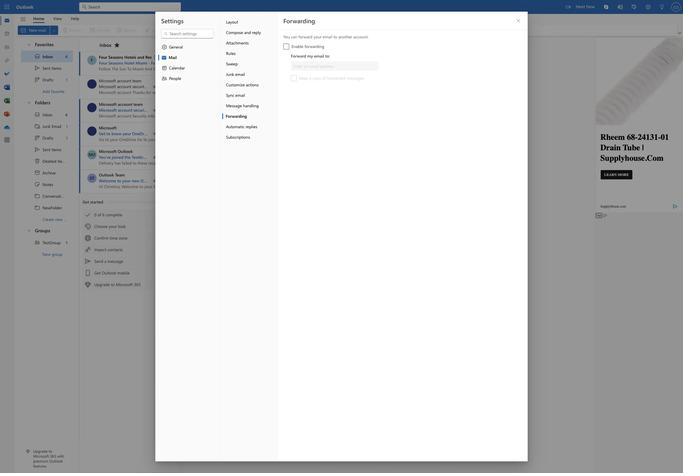 Task type: vqa. For each thing, say whether or not it's contained in the screenshot.


Task type: locate. For each thing, give the bounding box(es) containing it.
10/4 for group
[[162, 155, 168, 160]]

1 horizontal spatial junk
[[226, 72, 234, 77]]

4 1 from the top
[[66, 240, 68, 246]]

0 vertical spatial 
[[34, 54, 40, 59]]

wed for was
[[153, 108, 161, 113]]

get for get outlook mobile
[[94, 271, 101, 276]]

your inside forwarding element
[[314, 34, 322, 40]]

0 vertical spatial info
[[147, 84, 154, 89]]

1 vertical spatial junk
[[43, 124, 51, 129]]

mt for microsoft account security info was added
[[89, 105, 95, 110]]

 button inside favorites tree item
[[24, 39, 34, 50]]

1 vertical spatial  tree item
[[21, 144, 73, 156]]

 inside the groups tree item
[[27, 228, 31, 233]]

view button
[[49, 14, 66, 23]]

0 vertical spatial group
[[152, 155, 163, 160]]

tree
[[21, 109, 80, 225]]

a right send
[[104, 259, 107, 264]]

group inside tree item
[[52, 252, 63, 257]]

1 vertical spatial 
[[34, 147, 40, 153]]

0 vertical spatial  inbox
[[34, 54, 53, 59]]

items inside favorites tree
[[52, 65, 61, 71]]

 down 
[[34, 193, 40, 199]]

 tree item up "deleted"
[[21, 144, 73, 156]]

outlook up 'welcome'
[[99, 172, 114, 178]]

1 sent from the top
[[43, 65, 51, 71]]

family
[[151, 60, 163, 66]]

1 1 from the top
[[66, 77, 68, 83]]

team up microsoft account security info was added
[[134, 102, 143, 107]]

your
[[314, 34, 322, 40], [123, 131, 131, 137], [184, 131, 193, 137], [122, 178, 131, 184], [109, 224, 117, 229]]

1  from the top
[[34, 77, 40, 83]]

0 vertical spatial forwarding
[[284, 17, 315, 25]]

 up 
[[34, 112, 40, 118]]

0 vertical spatial  button
[[24, 39, 34, 50]]

you've joined the testgroup group
[[99, 155, 163, 160]]

1 horizontal spatial group
[[152, 155, 163, 160]]

1 hotel from the left
[[124, 60, 135, 66]]

info left verification
[[147, 84, 154, 89]]

 left groups
[[27, 228, 31, 233]]

2 seasons from the top
[[109, 60, 123, 66]]

4 for first  tree item from the bottom of the page
[[65, 112, 68, 118]]

2  from the top
[[34, 205, 40, 211]]

 notes
[[34, 182, 53, 188]]

0 vertical spatial 
[[27, 42, 31, 47]]

0 vertical spatial testgroup
[[132, 155, 151, 160]]

new group tree item
[[21, 249, 73, 260]]

1 horizontal spatial hotel
[[180, 60, 190, 66]]

settings
[[161, 17, 184, 25]]

to inside forwarding element
[[334, 34, 338, 40]]

2  from the top
[[34, 135, 40, 141]]

to for welcome to your new outlook.com account
[[117, 178, 121, 184]]

1 vertical spatial mobile
[[117, 271, 130, 276]]

select a conversation checkbox containing mt
[[87, 103, 99, 112]]

you can forward your email to another account.
[[284, 34, 369, 40]]


[[34, 158, 40, 164]]

drafts inside favorites tree
[[43, 77, 53, 83]]

 tree item
[[21, 51, 73, 62], [21, 109, 73, 121]]

0 vertical spatial  tree item
[[21, 51, 73, 62]]

1 vertical spatial group
[[52, 252, 63, 257]]

1 wed from the top
[[153, 84, 160, 89]]

inbox inside favorites tree
[[43, 54, 53, 59]]

1 vertical spatial get
[[83, 199, 89, 205]]

settings heading
[[161, 17, 184, 25]]

1 seasons from the top
[[109, 54, 123, 60]]

to down team on the top left of the page
[[117, 178, 121, 184]]

forwarding up automatic
[[226, 114, 247, 119]]

1 vertical spatial 
[[34, 240, 40, 246]]

Select a conversation checkbox
[[87, 80, 99, 89]]

to do image
[[4, 71, 10, 77]]

forwarding
[[305, 44, 325, 49]]

junk down sweep
[[226, 72, 234, 77]]

and right 
[[244, 30, 251, 35]]

 for groups
[[27, 228, 31, 233]]

drafts inside tree
[[43, 135, 53, 141]]

create new folder
[[43, 217, 74, 222]]

outlook up "" button
[[16, 4, 33, 10]]

 up add favorite tree item
[[34, 77, 40, 83]]

mt up microsoft account team image
[[89, 81, 95, 87]]

0 horizontal spatial hotel
[[124, 60, 135, 66]]

to for get to know your onedrive – how to back up your pc and mobile
[[107, 131, 111, 137]]

1 vertical spatial mt
[[89, 105, 95, 110]]

 inbox for first  tree item from the bottom of the page
[[34, 112, 53, 118]]

wed 10/4 for verification
[[153, 84, 168, 89]]

0 vertical spatial  sent items
[[34, 65, 61, 71]]

2 four from the top
[[99, 60, 107, 66]]

0 horizontal spatial 
[[34, 240, 40, 246]]

a left copy
[[309, 75, 312, 81]]

a inside list box
[[104, 259, 107, 264]]

testgroup
[[132, 155, 151, 160], [43, 240, 61, 246]]

1 select a conversation checkbox from the top
[[87, 103, 99, 112]]

compose
[[226, 30, 243, 35]]

2 drafts from the top
[[43, 135, 53, 141]]

 inside favorites tree
[[34, 77, 40, 83]]

2 4 from the top
[[65, 112, 68, 118]]

 tree item
[[21, 74, 73, 86], [21, 132, 73, 144]]

0 vertical spatial security
[[133, 84, 146, 89]]

0 vertical spatial 
[[34, 77, 40, 83]]

0 vertical spatial new
[[132, 178, 139, 184]]

1 vertical spatial security
[[134, 107, 148, 113]]

automatic replies
[[226, 124, 258, 130]]

new inside tree item
[[55, 217, 63, 222]]

0 vertical spatial 
[[34, 65, 40, 71]]

1 vertical spatial  button
[[24, 97, 34, 108]]

1 four from the top
[[99, 54, 107, 60]]

items for 1st  tree item from the top
[[52, 65, 61, 71]]


[[85, 282, 91, 288]]

4 inside favorites tree
[[65, 54, 68, 59]]

ad up family at the left of the page
[[156, 55, 159, 59]]

calendar
[[169, 65, 185, 71]]

0 vertical spatial 
[[162, 76, 167, 82]]

left-rail-appbar navigation
[[1, 14, 13, 135]]

1 vertical spatial  sent items
[[34, 147, 61, 153]]

1 vertical spatial 
[[34, 112, 40, 118]]

select a conversation checkbox for you've joined the testgroup group
[[87, 150, 99, 160]]

 tree item
[[21, 190, 80, 202], [21, 202, 73, 214]]

get started
[[83, 199, 103, 205]]

 tree item up newfolder at the top of the page
[[21, 190, 80, 202]]

forwarded
[[327, 75, 346, 81]]

1  from the top
[[27, 42, 31, 47]]

1  from the top
[[34, 54, 40, 59]]

select a conversation checkbox containing mo
[[87, 150, 99, 160]]

5 wed 10/4 from the top
[[153, 179, 168, 183]]

 sent items up  tree item
[[34, 147, 61, 153]]

4 wed from the top
[[153, 155, 161, 160]]

 up 
[[34, 147, 40, 153]]

0 vertical spatial  drafts
[[34, 77, 53, 83]]

1 vertical spatial testgroup
[[43, 240, 61, 246]]

1 down  tree item in the top of the page
[[66, 135, 68, 141]]

2 mt from the top
[[89, 105, 95, 110]]


[[34, 54, 40, 59], [34, 112, 40, 118]]

 tree item
[[21, 237, 73, 249]]

 for  newfolder
[[34, 205, 40, 211]]

select a conversation checkbox for microsoft account security info was added
[[87, 103, 99, 112]]

items right "deleted"
[[58, 159, 67, 164]]

 junk email
[[34, 123, 61, 129]]

3 wed 10/4 from the top
[[153, 132, 168, 136]]

0 vertical spatial ad
[[156, 55, 159, 59]]

outlook right premium
[[49, 459, 63, 464]]

added
[[166, 107, 177, 113]]

 inside settings tab list
[[162, 76, 167, 82]]

messages
[[347, 75, 364, 81]]

Enter an email address text field
[[292, 62, 378, 70]]

testgroup inside  testgroup
[[43, 240, 61, 246]]

new left folder
[[55, 217, 63, 222]]

 button left favorites
[[24, 39, 34, 50]]

to left another
[[334, 34, 338, 40]]

microsoft account security info verification
[[99, 84, 175, 89]]

outlook down the send a message
[[102, 271, 116, 276]]

 button for favorites
[[24, 39, 34, 50]]

4 for 1st  tree item from the top of the page
[[65, 54, 68, 59]]

1 vertical spatial of
[[98, 212, 101, 218]]

2  sent items from the top
[[34, 147, 61, 153]]

people
[[169, 76, 181, 81]]

premium features image
[[26, 450, 30, 454]]

info for verification
[[147, 84, 154, 89]]

and up miami
[[137, 54, 144, 60]]

your down team on the top left of the page
[[122, 178, 131, 184]]

to for upgrade to microsoft 365 with premium outlook features
[[49, 449, 52, 454]]

 tree item
[[21, 121, 73, 132]]

1 vertical spatial  drafts
[[34, 135, 53, 141]]

1 vertical spatial 365
[[50, 454, 56, 459]]

seasons down four seasons hotels and resorts
[[109, 60, 123, 66]]

items for  tree item
[[58, 159, 67, 164]]

 archive
[[34, 170, 56, 176]]

1  button from the top
[[24, 39, 34, 50]]

seasons down  button
[[109, 54, 123, 60]]

compose and reply
[[226, 30, 261, 35]]

dialog containing settings
[[0, 0, 684, 474]]

1 vertical spatial team
[[134, 102, 143, 107]]

inbox for 1st  tree item from the top of the page
[[43, 54, 53, 59]]

upgrade inside upgrade to microsoft 365 with premium outlook features
[[33, 449, 48, 454]]

 inbox inside favorites tree
[[34, 54, 53, 59]]

 button inside the groups tree item
[[24, 225, 34, 236]]

outlook inside upgrade to microsoft 365 with premium outlook features
[[49, 459, 63, 464]]

1  tree item from the top
[[21, 62, 73, 74]]

2 vertical spatial inbox
[[43, 112, 53, 118]]

0 vertical spatial get
[[99, 131, 105, 137]]

mo
[[89, 152, 95, 158]]

junk right 
[[43, 124, 51, 129]]

2 wed 10/4 from the top
[[153, 108, 168, 113]]

1 horizontal spatial upgrade
[[94, 282, 110, 288]]

four for four seasons hotel miami - family friendly hotel
[[99, 60, 107, 66]]

handling
[[243, 103, 259, 109]]

0 vertical spatial four
[[99, 54, 107, 60]]

document
[[0, 0, 684, 474]]

10/4 for outlook.com
[[162, 179, 168, 183]]

a
[[309, 75, 312, 81], [104, 259, 107, 264]]

keep
[[299, 75, 308, 81]]

2  from the top
[[34, 112, 40, 118]]

0 vertical spatial junk
[[226, 72, 234, 77]]

a for keep
[[309, 75, 312, 81]]

outlook inside banner
[[16, 4, 33, 10]]

1 vertical spatial and
[[137, 54, 144, 60]]

tab list
[[29, 14, 84, 23]]

 inside 'tree item'
[[34, 240, 40, 246]]

1 vertical spatial microsoft account team
[[99, 102, 143, 107]]

0 horizontal spatial testgroup
[[43, 240, 61, 246]]

2  drafts from the top
[[34, 135, 53, 141]]

reply
[[252, 30, 261, 35]]

1 horizontal spatial of
[[322, 75, 326, 81]]

 inbox down folders
[[34, 112, 53, 118]]

0 vertical spatial 4
[[65, 54, 68, 59]]

four right the f
[[99, 54, 107, 60]]

4 down the folders tree item
[[65, 112, 68, 118]]

 left newfolder at the top of the page
[[34, 205, 40, 211]]

email right sync
[[236, 93, 245, 98]]

message handling button
[[222, 101, 278, 111]]

inbox up  junk email
[[43, 112, 53, 118]]

mt inside microsoft account team icon
[[89, 81, 95, 87]]

1  tree item from the top
[[21, 74, 73, 86]]

inbox inside tree
[[43, 112, 53, 118]]

group
[[152, 155, 163, 160], [52, 252, 63, 257]]

1  tree item from the top
[[21, 190, 80, 202]]

1 vertical spatial drafts
[[43, 135, 53, 141]]

features
[[33, 464, 47, 469]]

0 vertical spatial team
[[133, 78, 142, 84]]

team
[[115, 172, 125, 178]]

 tree item down favorites
[[21, 51, 73, 62]]

document containing settings
[[0, 0, 684, 474]]

ad left set your advertising preferences image
[[598, 214, 601, 218]]

to inside upgrade to microsoft 365 with premium outlook features
[[49, 449, 52, 454]]

get right ''
[[94, 271, 101, 276]]

to left know
[[107, 131, 111, 137]]

 for  people
[[162, 76, 167, 82]]

info left was
[[149, 107, 156, 113]]

of right copy
[[322, 75, 326, 81]]

1  from the top
[[34, 65, 40, 71]]

sync
[[226, 93, 235, 98]]

0 horizontal spatial new
[[55, 217, 63, 222]]

 tree item up add
[[21, 74, 73, 86]]

drafts down  junk email
[[43, 135, 53, 141]]

 newfolder
[[34, 205, 62, 211]]

0 vertical spatial 365
[[134, 282, 141, 288]]


[[85, 259, 91, 265]]

joined
[[112, 155, 124, 160]]

4 down favorites tree item
[[65, 54, 68, 59]]

1  drafts from the top
[[34, 77, 53, 83]]

-
[[148, 60, 150, 66]]

mt down microsoft account team icon
[[89, 105, 95, 110]]

Select a conversation checkbox
[[87, 103, 99, 112], [87, 150, 99, 160]]

your up the forwarding
[[314, 34, 322, 40]]

items up favorite
[[52, 65, 61, 71]]

2  button from the top
[[24, 97, 34, 108]]

sent up add
[[43, 65, 51, 71]]

0 horizontal spatial upgrade
[[33, 449, 48, 454]]

upgrade for upgrade to microsoft 365 with premium outlook features
[[33, 449, 48, 454]]

mt for microsoft account security info verification
[[89, 81, 95, 87]]

items for second  tree item from the top of the page
[[52, 147, 61, 152]]

2  from the top
[[34, 147, 40, 153]]

was
[[157, 107, 164, 113]]

team for verification
[[133, 78, 142, 84]]

365 inside upgrade to microsoft 365 with premium outlook features
[[50, 454, 56, 459]]

upgrade inside message list no conversations selected list box
[[94, 282, 110, 288]]

0 vertical spatial select a conversation checkbox
[[87, 103, 99, 112]]

0 horizontal spatial ad
[[156, 55, 159, 59]]

0 vertical spatial a
[[309, 75, 312, 81]]

select a conversation checkbox up ot
[[87, 150, 99, 160]]

2  from the top
[[27, 100, 31, 105]]

favorites tree
[[21, 37, 73, 97]]

can
[[291, 34, 298, 40]]

wed for outlook.com
[[153, 179, 161, 183]]

1 vertical spatial 
[[27, 100, 31, 105]]

2 1 from the top
[[66, 124, 68, 129]]

set your advertising preferences image
[[604, 213, 608, 218]]


[[34, 77, 40, 83], [34, 135, 40, 141]]

to left the with
[[49, 449, 52, 454]]

1 vertical spatial new
[[55, 217, 63, 222]]

email up the forwarding
[[323, 34, 333, 40]]

1 microsoft account team from the top
[[99, 78, 142, 84]]

 drafts down  tree item in the top of the page
[[34, 135, 53, 141]]

0 vertical spatial drafts
[[43, 77, 53, 83]]

1 up add favorite tree item
[[66, 77, 68, 83]]

inbox heading
[[92, 39, 122, 52]]

0 vertical spatial items
[[52, 65, 61, 71]]


[[27, 42, 31, 47], [27, 100, 31, 105], [27, 228, 31, 233]]

 people
[[162, 76, 181, 82]]

a inside tab panel
[[309, 75, 312, 81]]

and inside compose and reply button
[[244, 30, 251, 35]]

0 vertical spatial mt
[[89, 81, 95, 87]]

0 vertical spatial seasons
[[109, 54, 123, 60]]

and
[[244, 30, 251, 35], [137, 54, 144, 60], [200, 131, 207, 137]]

inbox for first  tree item from the bottom of the page
[[43, 112, 53, 118]]

0 horizontal spatial of
[[98, 212, 101, 218]]

1 vertical spatial four
[[99, 60, 107, 66]]

your right up
[[184, 131, 193, 137]]

favorites tree item
[[21, 39, 73, 51]]

f
[[91, 57, 93, 63]]

0 horizontal spatial junk
[[43, 124, 51, 129]]

 tree item up add favorite tree item
[[21, 62, 73, 74]]

drafts
[[43, 77, 53, 83], [43, 135, 53, 141]]

mobile right the pc at top left
[[208, 131, 221, 137]]

upgrade up premium
[[33, 449, 48, 454]]

items inside  deleted items
[[58, 159, 67, 164]]

1 right  testgroup
[[66, 240, 68, 246]]


[[34, 170, 40, 176]]

select a conversation checkbox up m on the top
[[87, 103, 99, 112]]

2 select a conversation checkbox from the top
[[87, 150, 99, 160]]

upgrade right ''
[[94, 282, 110, 288]]


[[34, 193, 40, 199], [34, 205, 40, 211]]

welcome to your new outlook.com account
[[99, 178, 180, 184]]

drafts up add favorite tree item
[[43, 77, 53, 83]]

 button inside the folders tree item
[[24, 97, 34, 108]]

 button for groups
[[24, 225, 34, 236]]

5 wed from the top
[[153, 179, 161, 183]]

hotel right mail
[[180, 60, 190, 66]]

 tree item up  junk email
[[21, 109, 73, 121]]

microsoft account team up microsoft account security info was added
[[99, 102, 143, 107]]

3  from the top
[[27, 228, 31, 233]]

0 vertical spatial inbox
[[100, 42, 112, 48]]

testgroup right the
[[132, 155, 151, 160]]

2 vertical spatial get
[[94, 271, 101, 276]]

 inside favorites tree item
[[27, 42, 31, 47]]

email up 'customize actions'
[[235, 72, 245, 77]]

group down how on the top left of the page
[[152, 155, 163, 160]]

dialog
[[0, 0, 684, 474]]

account
[[117, 78, 131, 84], [117, 84, 131, 89], [118, 102, 133, 107], [118, 107, 133, 113], [166, 178, 180, 184]]

automatic replies button
[[222, 122, 278, 132]]

wed for verification
[[153, 84, 160, 89]]

0 horizontal spatial group
[[52, 252, 63, 257]]

new left outlook.com
[[132, 178, 139, 184]]

group right new
[[52, 252, 63, 257]]

calendar image
[[4, 31, 10, 37]]

3  button from the top
[[24, 225, 34, 236]]

forwarding inside button
[[226, 114, 247, 119]]

3 wed from the top
[[153, 132, 161, 136]]

microsoft account team image
[[87, 103, 97, 112]]

get left started
[[83, 199, 89, 205]]

2  tree item from the top
[[21, 132, 73, 144]]

1 vertical spatial upgrade
[[33, 449, 48, 454]]

to:
[[326, 53, 330, 59]]

1 vertical spatial  tree item
[[21, 109, 73, 121]]

sent up  tree item
[[43, 147, 51, 152]]

inbox down favorites tree item
[[43, 54, 53, 59]]

1 horizontal spatial new
[[132, 178, 139, 184]]

 for first  tree item from the bottom of the page
[[34, 112, 40, 118]]

 inside favorites tree
[[34, 54, 40, 59]]

 sent items up add favorite tree item
[[34, 65, 61, 71]]

0 horizontal spatial forwarding
[[226, 114, 247, 119]]

2 vertical spatial  button
[[24, 225, 34, 236]]

1 horizontal spatial testgroup
[[132, 155, 151, 160]]


[[162, 44, 167, 50]]

1 inside favorites tree
[[66, 77, 68, 83]]

 inbox down favorites
[[34, 54, 53, 59]]

microsoft image
[[87, 127, 97, 136]]


[[34, 123, 40, 129]]

mt inside microsoft account team image
[[89, 105, 95, 110]]

security up microsoft account security info was added
[[133, 84, 146, 89]]

 tree item up create on the left top of the page
[[21, 202, 73, 214]]

application
[[0, 0, 684, 474]]

 button
[[24, 39, 34, 50], [24, 97, 34, 108], [24, 225, 34, 236]]

testgroup up new group
[[43, 240, 61, 246]]

complete
[[106, 212, 122, 218]]

 left favorites
[[27, 42, 31, 47]]

 tree item
[[21, 179, 73, 190]]

move & delete group
[[18, 24, 198, 36]]

1 drafts from the top
[[43, 77, 53, 83]]

to right how on the top left of the page
[[164, 131, 167, 137]]

6
[[102, 212, 105, 218]]

1 vertical spatial 
[[34, 205, 40, 211]]

mail image
[[4, 18, 10, 24]]

microsoft outlook
[[99, 149, 133, 154]]

 inside tree
[[34, 112, 40, 118]]

2  inbox from the top
[[34, 112, 53, 118]]

outlook.com
[[141, 178, 165, 184]]

four right four seasons hotels and resorts icon on the left top of the page
[[99, 60, 107, 66]]


[[162, 76, 167, 82], [34, 240, 40, 246]]

1  from the top
[[34, 193, 40, 199]]

 left folders
[[27, 100, 31, 105]]

inbox
[[100, 42, 112, 48], [43, 54, 53, 59], [43, 112, 53, 118]]

1 4 from the top
[[65, 54, 68, 59]]

inbox left  button
[[100, 42, 112, 48]]

0 horizontal spatial mobile
[[117, 271, 130, 276]]

1  inbox from the top
[[34, 54, 53, 59]]

1 vertical spatial  inbox
[[34, 112, 53, 118]]

microsoft account team up microsoft account security info verification
[[99, 78, 142, 84]]

automatic
[[226, 124, 245, 130]]

 drafts for 
[[34, 77, 53, 83]]

email
[[323, 34, 333, 40], [314, 53, 324, 59], [235, 72, 245, 77], [236, 93, 245, 98]]

1 vertical spatial  tree item
[[21, 132, 73, 144]]


[[162, 43, 167, 48]]

1 mt from the top
[[89, 81, 95, 87]]

1 horizontal spatial mobile
[[208, 131, 221, 137]]

to down get outlook mobile at the bottom left
[[111, 282, 115, 288]]

four
[[99, 54, 107, 60], [99, 60, 107, 66]]

read
[[264, 27, 272, 33]]

resorts
[[146, 54, 159, 60]]

people image
[[4, 45, 10, 50]]

 inside the folders tree item
[[27, 100, 31, 105]]

0 vertical spatial of
[[322, 75, 326, 81]]

1 vertical spatial 4
[[65, 112, 68, 118]]

 down 
[[34, 135, 40, 141]]

1 wed 10/4 from the top
[[153, 84, 168, 89]]

message list section
[[79, 37, 221, 474]]

 down favorites
[[34, 65, 40, 71]]

1 vertical spatial forwarding
[[226, 114, 247, 119]]

 up verification
[[162, 76, 167, 82]]

2  tree item from the top
[[21, 144, 73, 156]]

1  sent items from the top
[[34, 65, 61, 71]]

365 inside message list no conversations selected list box
[[134, 282, 141, 288]]

get right microsoft icon
[[99, 131, 105, 137]]

1 vertical spatial a
[[104, 259, 107, 264]]

 drafts inside favorites tree
[[34, 77, 53, 83]]

hotel down four seasons hotels and resorts
[[124, 60, 135, 66]]

 tree item
[[21, 62, 73, 74], [21, 144, 73, 156]]


[[34, 182, 40, 188]]

junk
[[226, 72, 234, 77], [43, 124, 51, 129]]

1 horizontal spatial forwarding
[[284, 17, 315, 25]]

 drafts up add
[[34, 77, 53, 83]]

started
[[90, 199, 103, 205]]

 tree item for 
[[21, 74, 73, 86]]

1 vertical spatial inbox
[[43, 54, 53, 59]]

mobile
[[208, 131, 221, 137], [117, 271, 130, 276]]

 button left folders
[[24, 97, 34, 108]]

outlook up the
[[118, 149, 133, 154]]

0 horizontal spatial and
[[137, 54, 144, 60]]

1 vertical spatial items
[[52, 147, 61, 152]]

0 horizontal spatial 365
[[50, 454, 56, 459]]

4 wed 10/4 from the top
[[153, 155, 168, 160]]

2 vertical spatial and
[[200, 131, 207, 137]]

message list no conversations selected list box
[[79, 52, 221, 474]]

1 horizontal spatial 365
[[134, 282, 141, 288]]

team
[[133, 78, 142, 84], [134, 102, 143, 107]]

0 vertical spatial sent
[[43, 65, 51, 71]]

microsoft account team for microsoft account security info verification
[[99, 78, 142, 84]]

of inside forwarding element
[[322, 75, 326, 81]]

folders tree item
[[21, 97, 73, 109]]

2 wed from the top
[[153, 108, 161, 113]]

wed for onedrive
[[153, 132, 161, 136]]

team up microsoft account security info verification
[[133, 78, 142, 84]]

1 vertical spatial select a conversation checkbox
[[87, 150, 99, 160]]

1 vertical spatial info
[[149, 107, 156, 113]]

 for folders
[[27, 100, 31, 105]]

get
[[99, 131, 105, 137], [83, 199, 89, 205], [94, 271, 101, 276]]

add favorite
[[43, 89, 65, 94]]

2 horizontal spatial and
[[244, 30, 251, 35]]

2 microsoft account team from the top
[[99, 102, 143, 107]]

1 vertical spatial 
[[34, 135, 40, 141]]

 tree item down  junk email
[[21, 132, 73, 144]]

of right 0
[[98, 212, 101, 218]]

four seasons hotels and resorts image
[[87, 56, 97, 65]]

 button
[[514, 16, 524, 25]]

1 horizontal spatial 
[[162, 76, 167, 82]]

1 vertical spatial seasons
[[109, 60, 123, 66]]

1 right 'email'
[[66, 124, 68, 129]]



Task type: describe. For each thing, give the bounding box(es) containing it.
copy
[[313, 75, 321, 81]]

2 hotel from the left
[[180, 60, 190, 66]]

to for upgrade to microsoft 365
[[111, 282, 115, 288]]

1 horizontal spatial and
[[200, 131, 207, 137]]

wed 10/4 for was
[[153, 108, 168, 113]]

 for 
[[34, 135, 40, 141]]

365 for upgrade to microsoft 365
[[134, 282, 141, 288]]

help button
[[67, 14, 84, 23]]

sweep button
[[222, 59, 278, 69]]

powerpoint image
[[4, 112, 10, 117]]

rules button
[[222, 48, 278, 59]]

junk inside button
[[226, 72, 234, 77]]

contacts
[[108, 247, 123, 253]]

wed 10/4 for outlook.com
[[153, 179, 168, 183]]

wed 10/4 for group
[[153, 155, 168, 160]]

zone
[[119, 236, 128, 241]]


[[85, 224, 91, 230]]

home button
[[29, 14, 49, 23]]

10/4 for verification
[[161, 84, 168, 89]]

general
[[169, 44, 183, 50]]

view
[[53, 16, 62, 21]]

choose your look
[[94, 224, 126, 229]]

1 horizontal spatial ad
[[598, 214, 601, 218]]

junk inside  junk email
[[43, 124, 51, 129]]


[[20, 16, 26, 22]]

keep a copy of forwarded messages
[[299, 75, 364, 81]]

 testgroup
[[34, 240, 61, 246]]

groups tree item
[[21, 225, 73, 237]]

email left to:
[[314, 53, 324, 59]]

forwarding inside tab panel
[[284, 17, 315, 25]]

enable
[[292, 44, 304, 49]]

Search settings search field
[[168, 31, 208, 37]]

verification
[[156, 84, 175, 89]]

create
[[43, 217, 54, 222]]

email
[[52, 124, 61, 129]]

deleted
[[43, 159, 57, 164]]

a for send
[[104, 259, 107, 264]]

folders
[[35, 100, 50, 106]]

sent inside favorites tree
[[43, 65, 51, 71]]

security for verification
[[133, 84, 146, 89]]

import contacts
[[94, 247, 123, 253]]

another
[[339, 34, 353, 40]]

testgroup inside message list no conversations selected list box
[[132, 155, 151, 160]]

2  tree item from the top
[[21, 109, 73, 121]]


[[85, 271, 91, 276]]

 tree item for 
[[21, 132, 73, 144]]

customize actions button
[[222, 80, 278, 90]]

outlook banner
[[0, 0, 684, 14]]

 button
[[160, 41, 168, 49]]

 inbox for 1st  tree item from the top of the page
[[34, 54, 53, 59]]

create new folder tree item
[[21, 214, 74, 225]]

add favorite tree item
[[21, 86, 73, 97]]

application containing settings
[[0, 0, 684, 474]]

premium
[[33, 459, 48, 464]]

sweep
[[226, 61, 238, 67]]

 deleted items
[[34, 158, 67, 164]]

word image
[[4, 85, 10, 91]]

back
[[169, 131, 177, 137]]

files image
[[4, 58, 10, 64]]

message
[[108, 259, 123, 264]]


[[237, 27, 243, 33]]

mail
[[169, 55, 177, 60]]

 inside favorites tree
[[34, 65, 40, 71]]

customize actions
[[226, 82, 259, 88]]

upgrade to microsoft 365 with premium outlook features
[[33, 449, 64, 469]]

drafts for 
[[43, 135, 53, 141]]

 for  conversation history
[[34, 193, 40, 199]]

forward my email to:
[[291, 53, 330, 59]]

pc
[[194, 131, 199, 137]]

 button
[[168, 41, 178, 49]]

of inside message list no conversations selected list box
[[98, 212, 101, 218]]

outlook team
[[99, 172, 125, 178]]

3 1 from the top
[[66, 135, 68, 141]]

how
[[154, 131, 162, 137]]


[[164, 32, 168, 36]]

mark
[[244, 27, 253, 33]]

wed 10/4 for onedrive
[[153, 132, 168, 136]]

add
[[43, 89, 50, 94]]


[[567, 5, 571, 9]]

1 inside  tree item
[[66, 124, 68, 129]]

groups
[[35, 228, 50, 234]]

 for favorites
[[27, 42, 31, 47]]

message handling
[[226, 103, 259, 109]]

ot
[[89, 176, 95, 181]]

sync email
[[226, 93, 245, 98]]

forwarding heading
[[284, 17, 315, 25]]

tree containing 
[[21, 109, 80, 225]]

forwarding element
[[284, 34, 522, 84]]

layout button
[[222, 17, 278, 27]]


[[161, 55, 167, 61]]

wed for group
[[153, 155, 161, 160]]

new inside message list no conversations selected list box
[[132, 178, 139, 184]]

choose
[[94, 224, 108, 229]]

subscriptions
[[226, 135, 250, 140]]

10/4 for onedrive
[[162, 132, 168, 136]]

m
[[90, 128, 94, 134]]


[[85, 236, 91, 241]]

favorite
[[51, 89, 65, 94]]

forward
[[299, 34, 313, 40]]

 tree item
[[21, 167, 73, 179]]

tags group
[[234, 24, 413, 36]]

send a message
[[94, 259, 123, 264]]

seasons for hotels
[[109, 54, 123, 60]]

group inside message list no conversations selected list box
[[152, 155, 163, 160]]

forwarding button
[[222, 111, 278, 122]]

365 for upgrade to microsoft 365 with premium outlook features
[[50, 454, 56, 459]]

four seasons hotel miami - family friendly hotel
[[99, 60, 190, 66]]

 for 
[[34, 77, 40, 83]]

drafts for 
[[43, 77, 53, 83]]

forwarding tab panel
[[278, 12, 528, 462]]

email inside button
[[236, 93, 245, 98]]

microsoft account team image
[[87, 80, 97, 89]]

inbox 
[[100, 42, 120, 48]]

your left look
[[109, 224, 117, 229]]

Select a conversation checkbox
[[87, 174, 99, 183]]

customize
[[226, 82, 245, 88]]

Select a conversation checkbox
[[87, 127, 99, 136]]

send
[[94, 259, 103, 264]]

settings tab list
[[156, 12, 220, 462]]

more apps image
[[4, 137, 10, 143]]

0
[[94, 212, 97, 218]]

1 inside '' 'tree item'
[[66, 240, 68, 246]]

conversation
[[43, 194, 66, 199]]

inbox inside inbox 
[[100, 42, 112, 48]]

microsoft inside upgrade to microsoft 365 with premium outlook features
[[33, 454, 49, 459]]

outlook link
[[16, 0, 33, 14]]

2 sent from the top
[[43, 147, 51, 152]]

microsoft outlook image
[[87, 150, 97, 160]]

microsoft account team for microsoft account security info was added
[[99, 102, 143, 107]]

onedrive image
[[4, 125, 10, 131]]

hotels
[[124, 54, 136, 60]]

now
[[587, 4, 595, 9]]

0 of 6 complete
[[94, 212, 122, 218]]

seasons for hotel
[[109, 60, 123, 66]]

 sent items inside favorites tree
[[34, 65, 61, 71]]

microsoft account security info was added
[[99, 107, 177, 113]]

subscriptions button
[[222, 132, 278, 143]]

 drafts for 
[[34, 135, 53, 141]]

up
[[178, 131, 183, 137]]

tab list containing home
[[29, 14, 84, 23]]

email inside button
[[235, 72, 245, 77]]

 tree item
[[21, 156, 73, 167]]

junk email button
[[222, 69, 278, 80]]

team for was
[[134, 102, 143, 107]]

upgrade for upgrade to microsoft 365
[[94, 282, 110, 288]]

security for was
[[134, 107, 148, 113]]

get for get started
[[83, 199, 89, 205]]


[[114, 42, 120, 48]]

ad inside message list no conversations selected list box
[[156, 55, 159, 59]]

 for 1st  tree item from the top of the page
[[34, 54, 40, 59]]

excel image
[[4, 98, 10, 104]]

get outlook mobile
[[94, 271, 130, 276]]

 for  testgroup
[[34, 240, 40, 246]]

2  tree item from the top
[[21, 202, 73, 214]]

notes
[[43, 182, 53, 187]]

1  tree item from the top
[[21, 51, 73, 62]]

four seasons hotels and resorts
[[99, 54, 159, 60]]

 button for folders
[[24, 97, 34, 108]]

you
[[284, 34, 290, 40]]

import
[[94, 247, 107, 253]]

info for was
[[149, 107, 156, 113]]

four for four seasons hotels and resorts
[[99, 54, 107, 60]]

0 vertical spatial mobile
[[208, 131, 221, 137]]


[[170, 43, 176, 48]]

outlook team image
[[87, 174, 97, 183]]

your right know
[[123, 131, 131, 137]]

forward
[[291, 53, 307, 59]]

archive
[[43, 170, 56, 176]]


[[85, 247, 91, 253]]

10/4 for was
[[162, 108, 168, 113]]

get for get to know your onedrive – how to back up your pc and mobile
[[99, 131, 105, 137]]



